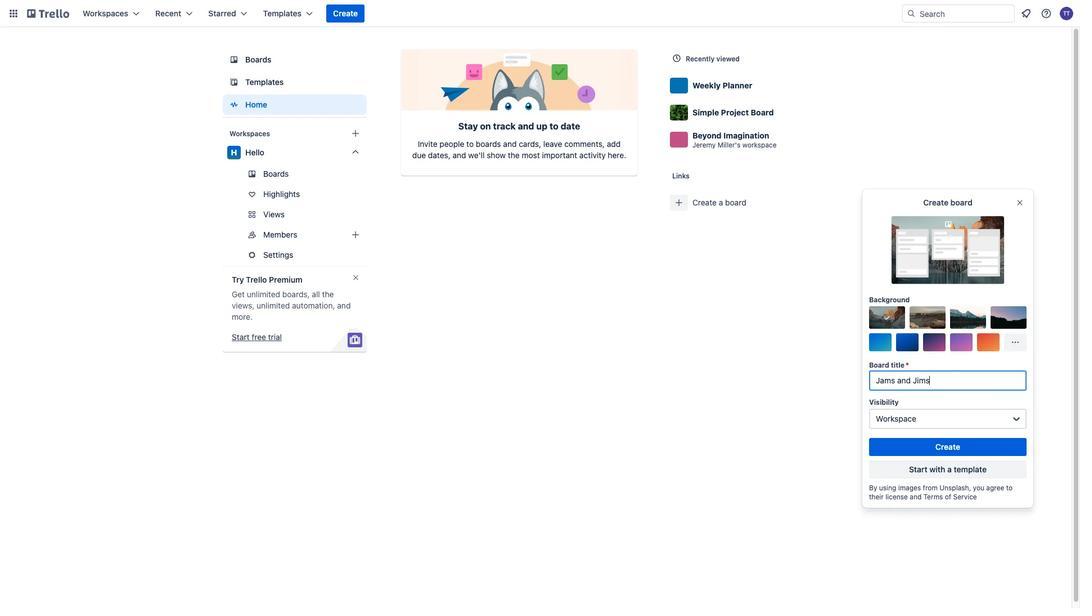 Task type: describe. For each thing, give the bounding box(es) containing it.
boards link for highlights
[[223, 165, 367, 183]]

important
[[542, 151, 578, 160]]

templates inside templates link
[[245, 77, 284, 87]]

recent button
[[149, 5, 199, 23]]

switch to… image
[[8, 8, 19, 19]]

template board image
[[227, 75, 241, 89]]

members link
[[223, 226, 367, 244]]

weekly
[[693, 81, 721, 90]]

license and terms of service
[[886, 493, 978, 501]]

date
[[561, 121, 581, 131]]

workspaces button
[[76, 5, 146, 23]]

template
[[955, 465, 988, 474]]

start with a template button
[[870, 461, 1027, 479]]

using
[[880, 484, 897, 491]]

primary element
[[0, 0, 1081, 27]]

search image
[[908, 9, 917, 18]]

trello
[[246, 275, 267, 284]]

boards link for templates
[[223, 50, 367, 70]]

simple
[[693, 108, 720, 117]]

home image
[[227, 98, 241, 111]]

a inside button
[[719, 198, 724, 207]]

dates,
[[428, 151, 451, 160]]

close popover image
[[1016, 198, 1025, 207]]

0 vertical spatial unlimited
[[247, 290, 280, 299]]

try
[[232, 275, 244, 284]]

show
[[487, 151, 506, 160]]

templates inside templates dropdown button
[[263, 9, 302, 18]]

and down people
[[453, 151, 467, 160]]

automation,
[[292, 301, 335, 310]]

more.
[[232, 312, 253, 321]]

and inside try trello premium get unlimited boards, all the views, unlimited automation, and more.
[[337, 301, 351, 310]]

Search field
[[917, 5, 1015, 22]]

unsplash,
[[940, 484, 972, 491]]

members
[[263, 230, 298, 239]]

try trello premium get unlimited boards, all the views, unlimited automation, and more.
[[232, 275, 351, 321]]

weekly planner
[[693, 81, 753, 90]]

2 board from the left
[[951, 198, 973, 207]]

board inside button
[[726, 198, 747, 207]]

highlights link
[[223, 185, 367, 203]]

from
[[924, 484, 938, 491]]

recent
[[155, 9, 181, 18]]

boards for templates
[[245, 55, 272, 64]]

create a board button
[[666, 189, 859, 216]]

boards for highlights
[[263, 169, 289, 178]]

leave
[[544, 139, 563, 149]]

templates button
[[257, 5, 320, 23]]

views
[[263, 210, 285, 219]]

workspace
[[743, 141, 777, 149]]

start free trial
[[232, 332, 282, 342]]

boards
[[476, 139, 501, 149]]

views,
[[232, 301, 255, 310]]

board image
[[227, 53, 241, 66]]

create a board
[[693, 198, 747, 207]]

recently
[[686, 55, 715, 62]]

cards,
[[519, 139, 542, 149]]

of
[[946, 493, 952, 501]]

people
[[440, 139, 465, 149]]

up
[[537, 121, 548, 131]]

miller's
[[718, 141, 741, 149]]

trial
[[268, 332, 282, 342]]

and left up
[[518, 121, 535, 131]]

*
[[906, 361, 910, 369]]

start for start free trial
[[232, 332, 250, 342]]

jeremy
[[693, 141, 716, 149]]

to inside by using images from unsplash, you agree to their
[[1007, 484, 1013, 491]]

service
[[954, 493, 978, 501]]

1 horizontal spatial create button
[[870, 438, 1027, 456]]

here.
[[608, 151, 627, 160]]

invite
[[418, 139, 438, 149]]

beyond
[[693, 131, 722, 140]]

and down images
[[911, 493, 922, 501]]

0 vertical spatial board
[[751, 108, 774, 117]]

back to home image
[[27, 5, 69, 23]]

title
[[892, 361, 905, 369]]

agree
[[987, 484, 1005, 491]]

license
[[886, 493, 909, 501]]

1 horizontal spatial workspaces
[[230, 129, 270, 137]]

imagination
[[724, 131, 770, 140]]

add
[[607, 139, 621, 149]]

beyond imagination jeremy miller's workspace
[[693, 131, 777, 149]]

and up show
[[504, 139, 517, 149]]

highlights
[[263, 189, 300, 199]]

we'll
[[469, 151, 485, 160]]

boards,
[[283, 290, 310, 299]]



Task type: vqa. For each thing, say whether or not it's contained in the screenshot.
"Write A Comment" text box
no



Task type: locate. For each thing, give the bounding box(es) containing it.
0 vertical spatial workspaces
[[83, 9, 128, 18]]

custom image image
[[883, 313, 892, 322]]

the right all
[[322, 290, 334, 299]]

2 vertical spatial to
[[1007, 484, 1013, 491]]

0 vertical spatial boards link
[[223, 50, 367, 70]]

start free trial button
[[232, 332, 282, 343]]

1 vertical spatial a
[[948, 465, 953, 474]]

terry turtle (terryturtle) image
[[1061, 7, 1074, 20]]

you
[[974, 484, 985, 491]]

1 vertical spatial workspaces
[[230, 129, 270, 137]]

to up "we'll"
[[467, 139, 474, 149]]

links
[[673, 172, 690, 180]]

1 vertical spatial unlimited
[[257, 301, 290, 310]]

create inside 'primary' element
[[333, 9, 358, 18]]

board left title
[[870, 361, 890, 369]]

1 horizontal spatial a
[[948, 465, 953, 474]]

boards
[[245, 55, 272, 64], [263, 169, 289, 178]]

planner
[[723, 81, 753, 90]]

0 horizontal spatial workspaces
[[83, 9, 128, 18]]

terms of service link
[[924, 493, 978, 501]]

board
[[751, 108, 774, 117], [870, 361, 890, 369]]

0 vertical spatial create button
[[327, 5, 365, 23]]

boards link up highlights link
[[223, 165, 367, 183]]

1 vertical spatial boards link
[[223, 165, 367, 183]]

1 boards link from the top
[[223, 50, 367, 70]]

most
[[522, 151, 540, 160]]

1 vertical spatial boards
[[263, 169, 289, 178]]

create board
[[924, 198, 973, 207]]

1 horizontal spatial board
[[870, 361, 890, 369]]

templates link
[[223, 72, 367, 92]]

with
[[930, 465, 946, 474]]

start
[[232, 332, 250, 342], [910, 465, 928, 474]]

templates
[[263, 9, 302, 18], [245, 77, 284, 87]]

boards up highlights
[[263, 169, 289, 178]]

create button inside 'primary' element
[[327, 5, 365, 23]]

1 horizontal spatial board
[[951, 198, 973, 207]]

due
[[413, 151, 426, 160]]

activity
[[580, 151, 606, 160]]

home link
[[223, 95, 367, 115]]

1 horizontal spatial the
[[508, 151, 520, 160]]

0 vertical spatial boards
[[245, 55, 272, 64]]

create a workspace image
[[349, 127, 363, 140]]

1 vertical spatial templates
[[245, 77, 284, 87]]

the
[[508, 151, 520, 160], [322, 290, 334, 299]]

unlimited down boards,
[[257, 301, 290, 310]]

2 boards link from the top
[[223, 165, 367, 183]]

the left most
[[508, 151, 520, 160]]

0 horizontal spatial start
[[232, 332, 250, 342]]

boards link up templates link
[[223, 50, 367, 70]]

free
[[252, 332, 266, 342]]

unlimited
[[247, 290, 280, 299], [257, 301, 290, 310]]

on
[[480, 121, 491, 131]]

open information menu image
[[1042, 8, 1053, 19]]

home
[[245, 100, 267, 109]]

boards link
[[223, 50, 367, 70], [223, 165, 367, 183]]

0 horizontal spatial to
[[467, 139, 474, 149]]

by using images from unsplash, you agree to their
[[870, 484, 1013, 501]]

1 board from the left
[[726, 198, 747, 207]]

terms
[[924, 493, 944, 501]]

1 horizontal spatial to
[[550, 121, 559, 131]]

start for start with a template
[[910, 465, 928, 474]]

get
[[232, 290, 245, 299]]

background element
[[870, 306, 1027, 351]]

start left the with
[[910, 465, 928, 474]]

comments,
[[565, 139, 605, 149]]

to right agree
[[1007, 484, 1013, 491]]

their
[[870, 493, 884, 501]]

to
[[550, 121, 559, 131], [467, 139, 474, 149], [1007, 484, 1013, 491]]

2 horizontal spatial to
[[1007, 484, 1013, 491]]

0 vertical spatial the
[[508, 151, 520, 160]]

1 vertical spatial the
[[322, 290, 334, 299]]

invite people to boards and cards, leave comments, add due dates, and we'll show the most important activity here.
[[413, 139, 627, 160]]

create inside button
[[693, 198, 717, 207]]

all
[[312, 290, 320, 299]]

0 vertical spatial a
[[719, 198, 724, 207]]

0 horizontal spatial the
[[322, 290, 334, 299]]

workspaces inside popup button
[[83, 9, 128, 18]]

the inside try trello premium get unlimited boards, all the views, unlimited automation, and more.
[[322, 290, 334, 299]]

h
[[231, 148, 237, 157]]

a
[[719, 198, 724, 207], [948, 465, 953, 474]]

starred
[[208, 9, 236, 18]]

stay on track and up to date
[[459, 121, 581, 131]]

settings link
[[223, 246, 367, 264]]

viewed
[[717, 55, 740, 62]]

views link
[[223, 205, 367, 224]]

a inside 'button'
[[948, 465, 953, 474]]

workspace
[[877, 414, 917, 423]]

board down weekly planner link
[[751, 108, 774, 117]]

boards right board 'icon' in the top left of the page
[[245, 55, 272, 64]]

1 vertical spatial board
[[870, 361, 890, 369]]

0 vertical spatial templates
[[263, 9, 302, 18]]

1 vertical spatial to
[[467, 139, 474, 149]]

templates up home
[[245, 77, 284, 87]]

to right up
[[550, 121, 559, 131]]

start inside button
[[232, 332, 250, 342]]

the inside the invite people to boards and cards, leave comments, add due dates, and we'll show the most important activity here.
[[508, 151, 520, 160]]

recently viewed
[[686, 55, 740, 62]]

start inside 'button'
[[910, 465, 928, 474]]

premium
[[269, 275, 303, 284]]

templates right starred dropdown button in the top of the page
[[263, 9, 302, 18]]

0 vertical spatial start
[[232, 332, 250, 342]]

visibility
[[870, 398, 900, 406]]

board title *
[[870, 361, 910, 369]]

start left free
[[232, 332, 250, 342]]

0 horizontal spatial create button
[[327, 5, 365, 23]]

0 horizontal spatial board
[[751, 108, 774, 117]]

1 vertical spatial create button
[[870, 438, 1027, 456]]

starred button
[[202, 5, 254, 23]]

background
[[870, 296, 911, 303]]

and
[[518, 121, 535, 131], [504, 139, 517, 149], [453, 151, 467, 160], [337, 301, 351, 310], [911, 493, 922, 501]]

settings
[[263, 250, 294, 260]]

1 vertical spatial start
[[910, 465, 928, 474]]

stay
[[459, 121, 478, 131]]

simple project board
[[693, 108, 774, 117]]

None text field
[[870, 370, 1027, 391]]

simple project board link
[[666, 99, 859, 126]]

license link
[[886, 493, 909, 501]]

images
[[899, 484, 922, 491]]

unlimited down trello
[[247, 290, 280, 299]]

and right automation,
[[337, 301, 351, 310]]

hello
[[245, 148, 265, 157]]

0 horizontal spatial a
[[719, 198, 724, 207]]

create
[[333, 9, 358, 18], [693, 198, 717, 207], [924, 198, 949, 207], [936, 442, 961, 452]]

project
[[722, 108, 749, 117]]

to inside the invite people to boards and cards, leave comments, add due dates, and we'll show the most important activity here.
[[467, 139, 474, 149]]

0 vertical spatial to
[[550, 121, 559, 131]]

1 horizontal spatial start
[[910, 465, 928, 474]]

start with a template
[[910, 465, 988, 474]]

weekly planner link
[[666, 72, 859, 99]]

track
[[493, 121, 516, 131]]

board
[[726, 198, 747, 207], [951, 198, 973, 207]]

by
[[870, 484, 878, 491]]

0 horizontal spatial board
[[726, 198, 747, 207]]

add image
[[349, 228, 363, 242]]

0 notifications image
[[1020, 7, 1034, 20]]



